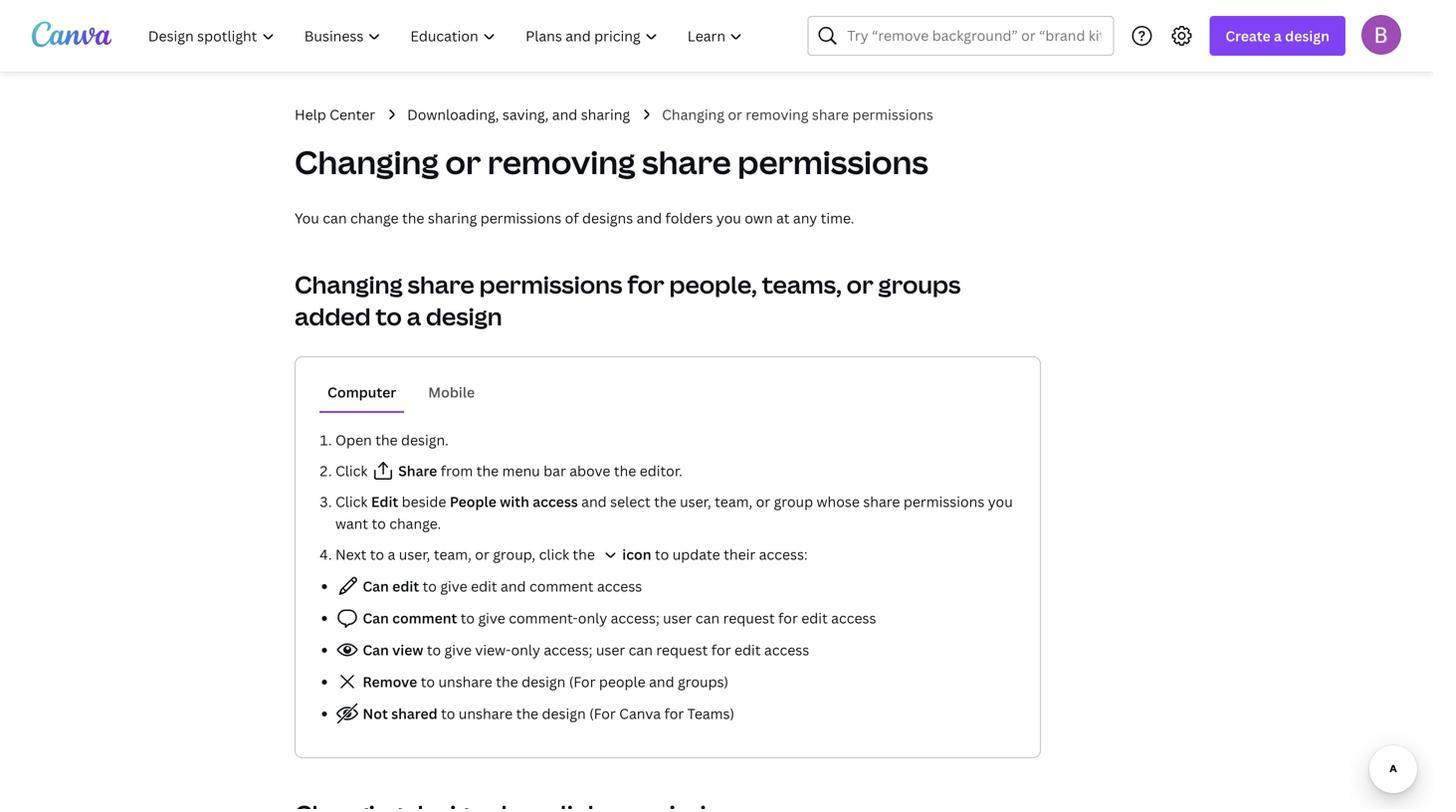 Task type: vqa. For each thing, say whether or not it's contained in the screenshot.
topmost give
yes



Task type: locate. For each thing, give the bounding box(es) containing it.
1 vertical spatial give
[[478, 609, 506, 628]]

1 vertical spatial click
[[336, 492, 368, 511]]

groups)
[[678, 673, 729, 691]]

user
[[663, 609, 692, 628], [596, 641, 625, 660]]

0 vertical spatial unshare
[[438, 673, 493, 691]]

and
[[552, 105, 578, 124], [637, 209, 662, 227], [582, 492, 607, 511], [501, 577, 526, 596], [649, 673, 675, 691]]

icon to update their access:
[[623, 545, 808, 564]]

0 vertical spatial you
[[717, 209, 742, 227]]

2 vertical spatial can
[[363, 641, 389, 660]]

to right 'added'
[[376, 300, 402, 333]]

group
[[774, 492, 813, 511]]

only down the comment-
[[511, 641, 541, 660]]

0 vertical spatial click
[[336, 461, 371, 480]]

people,
[[669, 268, 757, 301]]

a right create
[[1274, 26, 1282, 45]]

0 vertical spatial (for
[[569, 673, 596, 691]]

1 vertical spatial team,
[[434, 545, 472, 564]]

design down remove to unshare the design (for people and groups) in the bottom of the page
[[542, 704, 586, 723]]

give up view-
[[478, 609, 506, 628]]

give for view-
[[445, 641, 472, 660]]

user, down 'editor.'
[[680, 492, 712, 511]]

1 click from the top
[[336, 461, 371, 480]]

click
[[336, 461, 371, 480], [336, 492, 368, 511]]

comment
[[530, 577, 594, 596], [392, 609, 457, 628]]

design
[[1286, 26, 1330, 45], [426, 300, 502, 333], [522, 673, 566, 691], [542, 704, 586, 723]]

user, down change.
[[399, 545, 430, 564]]

0 horizontal spatial request
[[656, 641, 708, 660]]

0 horizontal spatial only
[[511, 641, 541, 660]]

1 vertical spatial you
[[988, 492, 1013, 511]]

1 horizontal spatial a
[[407, 300, 421, 333]]

you for folders
[[717, 209, 742, 227]]

click up want
[[336, 492, 368, 511]]

team, inside and select the user, team, or group whose share permissions you want to change.
[[715, 492, 753, 511]]

for left people,
[[628, 268, 665, 301]]

0 horizontal spatial you
[[717, 209, 742, 227]]

0 vertical spatial removing
[[746, 105, 809, 124]]

and down above
[[582, 492, 607, 511]]

permissions inside changing share permissions for people, teams, or groups added to a design
[[479, 268, 623, 301]]

user,
[[680, 492, 712, 511], [399, 545, 430, 564]]

can
[[323, 209, 347, 227], [696, 609, 720, 628], [629, 641, 653, 660]]

changing share permissions for people, teams, or groups added to a design
[[295, 268, 961, 333]]

change.
[[389, 514, 441, 533]]

0 vertical spatial only
[[578, 609, 607, 628]]

you
[[295, 209, 319, 227]]

(for
[[569, 673, 596, 691], [589, 704, 616, 723]]

group,
[[493, 545, 536, 564]]

design.
[[401, 431, 449, 450]]

changing or removing share permissions
[[662, 105, 934, 124], [295, 140, 929, 184]]

and down group,
[[501, 577, 526, 596]]

1 vertical spatial changing
[[295, 140, 439, 184]]

unshare
[[438, 673, 493, 691], [459, 704, 513, 723]]

0 horizontal spatial access;
[[544, 641, 593, 660]]

can view to give view-only access; user can request for edit access
[[359, 641, 810, 660]]

folders
[[666, 209, 713, 227]]

request up "groups)"
[[656, 641, 708, 660]]

user, for a
[[399, 545, 430, 564]]

for
[[628, 268, 665, 301], [779, 609, 798, 628], [712, 641, 731, 660], [665, 704, 684, 723]]

and inside downloading, saving, and sharing link
[[552, 105, 578, 124]]

own
[[745, 209, 773, 227]]

0 horizontal spatial removing
[[488, 140, 636, 184]]

share inside and select the user, team, or group whose share permissions you want to change.
[[863, 492, 900, 511]]

can comment to give comment-only access; user can request for edit access
[[359, 609, 877, 628]]

2 horizontal spatial can
[[696, 609, 720, 628]]

access; up 'can view to give view-only access; user can request for edit access'
[[611, 609, 660, 628]]

next
[[336, 545, 367, 564]]

request for to give view-only access; user can request for edit access
[[656, 641, 708, 660]]

a down change.
[[388, 545, 396, 564]]

click
[[539, 545, 569, 564]]

remove to unshare the design (for people and groups)
[[359, 673, 729, 691]]

design right create
[[1286, 26, 1330, 45]]

only for view-
[[511, 641, 541, 660]]

request down their
[[723, 609, 775, 628]]

to
[[376, 300, 402, 333], [372, 514, 386, 533], [370, 545, 384, 564], [655, 545, 669, 564], [423, 577, 437, 596], [461, 609, 475, 628], [427, 641, 441, 660], [421, 673, 435, 691], [441, 704, 455, 723]]

the
[[402, 209, 425, 227], [375, 431, 398, 450], [477, 461, 499, 480], [614, 461, 636, 480], [654, 492, 677, 511], [573, 545, 595, 564], [496, 673, 518, 691], [516, 704, 539, 723]]

to down edit
[[372, 514, 386, 533]]

0 horizontal spatial a
[[388, 545, 396, 564]]

permissions inside and select the user, team, or group whose share permissions you want to change.
[[904, 492, 985, 511]]

0 vertical spatial user,
[[680, 492, 712, 511]]

view-
[[475, 641, 511, 660]]

sharing
[[581, 105, 630, 124], [428, 209, 477, 227]]

team, up their
[[715, 492, 753, 511]]

0 vertical spatial can
[[323, 209, 347, 227]]

1 vertical spatial can
[[696, 609, 720, 628]]

1 vertical spatial access;
[[544, 641, 593, 660]]

the up select on the left bottom of page
[[614, 461, 636, 480]]

to up the shared
[[421, 673, 435, 691]]

2 click from the top
[[336, 492, 368, 511]]

or inside and select the user, team, or group whose share permissions you want to change.
[[756, 492, 771, 511]]

user, inside and select the user, team, or group whose share permissions you want to change.
[[680, 492, 712, 511]]

0 vertical spatial give
[[440, 577, 468, 596]]

1 vertical spatial removing
[[488, 140, 636, 184]]

(for down 'can view to give view-only access; user can request for edit access'
[[569, 673, 596, 691]]

access; for comment-
[[611, 609, 660, 628]]

with
[[500, 492, 530, 511]]

1 horizontal spatial user
[[663, 609, 692, 628]]

teams)
[[688, 704, 735, 723]]

comment-
[[509, 609, 578, 628]]

a right 'added'
[[407, 300, 421, 333]]

at
[[777, 209, 790, 227]]

can up people
[[629, 641, 653, 660]]

design inside changing share permissions for people, teams, or groups added to a design
[[426, 300, 502, 333]]

can for comment
[[363, 609, 389, 628]]

0 vertical spatial team,
[[715, 492, 753, 511]]

can down next at the left of page
[[363, 577, 389, 596]]

0 horizontal spatial user
[[596, 641, 625, 660]]

0 vertical spatial request
[[723, 609, 775, 628]]

only
[[578, 609, 607, 628], [511, 641, 541, 660]]

1 horizontal spatial user,
[[680, 492, 712, 511]]

you
[[717, 209, 742, 227], [988, 492, 1013, 511]]

you inside and select the user, team, or group whose share permissions you want to change.
[[988, 492, 1013, 511]]

3 can from the top
[[363, 641, 389, 660]]

can up remove
[[363, 609, 389, 628]]

access; up remove to unshare the design (for people and groups) in the bottom of the page
[[544, 641, 593, 660]]

design up mobile button
[[426, 300, 502, 333]]

only for comment-
[[578, 609, 607, 628]]

request
[[723, 609, 775, 628], [656, 641, 708, 660]]

the right change
[[402, 209, 425, 227]]

0 vertical spatial user
[[663, 609, 692, 628]]

whose
[[817, 492, 860, 511]]

team, down change.
[[434, 545, 472, 564]]

comment down click
[[530, 577, 594, 596]]

1 horizontal spatial request
[[723, 609, 775, 628]]

change
[[350, 209, 399, 227]]

you can change the sharing permissions of designs and folders you own at any time.
[[295, 209, 855, 227]]

1 horizontal spatial team,
[[715, 492, 753, 511]]

0 horizontal spatial team,
[[434, 545, 472, 564]]

designs
[[582, 209, 633, 227]]

1 horizontal spatial can
[[629, 641, 653, 660]]

permissions
[[853, 105, 934, 124], [738, 140, 929, 184], [481, 209, 562, 227], [479, 268, 623, 301], [904, 492, 985, 511]]

0 vertical spatial a
[[1274, 26, 1282, 45]]

to inside and select the user, team, or group whose share permissions you want to change.
[[372, 514, 386, 533]]

canva
[[619, 704, 661, 723]]

can up "groups)"
[[696, 609, 720, 628]]

0 horizontal spatial sharing
[[428, 209, 477, 227]]

0 vertical spatial sharing
[[581, 105, 630, 124]]

user down update
[[663, 609, 692, 628]]

can left view
[[363, 641, 389, 660]]

the down 'editor.'
[[654, 492, 677, 511]]

edit
[[392, 577, 419, 596], [471, 577, 497, 596], [802, 609, 828, 628], [735, 641, 761, 660]]

give down next to a user, team, or group, click the
[[440, 577, 468, 596]]

and right saving,
[[552, 105, 578, 124]]

changing
[[662, 105, 725, 124], [295, 140, 439, 184], [295, 268, 403, 301]]

sharing right saving,
[[581, 105, 630, 124]]

share
[[812, 105, 849, 124], [642, 140, 731, 184], [408, 268, 475, 301], [863, 492, 900, 511]]

2 vertical spatial changing
[[295, 268, 403, 301]]

2 vertical spatial give
[[445, 641, 472, 660]]

sharing right change
[[428, 209, 477, 227]]

any
[[793, 209, 818, 227]]

removing
[[746, 105, 809, 124], [488, 140, 636, 184]]

1 horizontal spatial only
[[578, 609, 607, 628]]

(for down people
[[589, 704, 616, 723]]

0 vertical spatial can
[[363, 577, 389, 596]]

mobile
[[428, 383, 475, 402]]

comment up view
[[392, 609, 457, 628]]

top level navigation element
[[135, 16, 760, 56]]

click down the open
[[336, 461, 371, 480]]

their
[[724, 545, 756, 564]]

1 horizontal spatial comment
[[530, 577, 594, 596]]

1 vertical spatial can
[[363, 609, 389, 628]]

1 can from the top
[[363, 577, 389, 596]]

1 horizontal spatial access;
[[611, 609, 660, 628]]

remove
[[363, 673, 417, 691]]

changing inside changing share permissions for people, teams, or groups added to a design
[[295, 268, 403, 301]]

access;
[[611, 609, 660, 628], [544, 641, 593, 660]]

edit up teams)
[[735, 641, 761, 660]]

1 vertical spatial request
[[656, 641, 708, 660]]

click for click edit beside people with access
[[336, 492, 368, 511]]

0 horizontal spatial comment
[[392, 609, 457, 628]]

can right you
[[323, 209, 347, 227]]

open
[[336, 431, 372, 450]]

0 horizontal spatial user,
[[399, 545, 430, 564]]

1 vertical spatial only
[[511, 641, 541, 660]]

2 can from the top
[[363, 609, 389, 628]]

access
[[533, 492, 578, 511], [597, 577, 642, 596], [831, 609, 877, 628], [764, 641, 810, 660]]

1 vertical spatial user,
[[399, 545, 430, 564]]

shared
[[391, 704, 438, 723]]

time.
[[821, 209, 855, 227]]

help
[[295, 105, 326, 124]]

can
[[363, 577, 389, 596], [363, 609, 389, 628], [363, 641, 389, 660]]

1 vertical spatial user
[[596, 641, 625, 660]]

user down can comment to give comment-only access; user can request for edit access
[[596, 641, 625, 660]]

a
[[1274, 26, 1282, 45], [407, 300, 421, 333], [388, 545, 396, 564]]

not
[[363, 704, 388, 723]]

2 vertical spatial can
[[629, 641, 653, 660]]

1 horizontal spatial removing
[[746, 105, 809, 124]]

only up 'can view to give view-only access; user can request for edit access'
[[578, 609, 607, 628]]

to inside changing share permissions for people, teams, or groups added to a design
[[376, 300, 402, 333]]

0 vertical spatial access;
[[611, 609, 660, 628]]

help center link
[[295, 104, 375, 125]]

1 vertical spatial a
[[407, 300, 421, 333]]

1 horizontal spatial you
[[988, 492, 1013, 511]]

share from the menu bar above the editor.
[[395, 461, 683, 480]]

give left view-
[[445, 641, 472, 660]]

access:
[[759, 545, 808, 564]]

give
[[440, 577, 468, 596], [478, 609, 506, 628], [445, 641, 472, 660]]

2 horizontal spatial a
[[1274, 26, 1282, 45]]



Task type: describe. For each thing, give the bounding box(es) containing it.
share
[[398, 461, 437, 480]]

user for comment-
[[663, 609, 692, 628]]

update
[[673, 545, 721, 564]]

user, for the
[[680, 492, 712, 511]]

or inside changing share permissions for people, teams, or groups added to a design
[[847, 268, 874, 301]]

computer
[[328, 383, 397, 402]]

0 horizontal spatial can
[[323, 209, 347, 227]]

create a design
[[1226, 26, 1330, 45]]

saving,
[[503, 105, 549, 124]]

to down can edit to give edit and comment access
[[461, 609, 475, 628]]

the inside and select the user, team, or group whose share permissions you want to change.
[[654, 492, 677, 511]]

bob builder image
[[1362, 15, 1402, 55]]

beside
[[402, 492, 446, 511]]

create
[[1226, 26, 1271, 45]]

not shared to unshare the design (for canva for teams)
[[359, 704, 735, 723]]

computer button
[[320, 373, 404, 411]]

the down view-
[[496, 673, 518, 691]]

0 vertical spatial changing
[[662, 105, 725, 124]]

design up not shared to unshare the design (for canva for teams) on the bottom of page
[[522, 673, 566, 691]]

people
[[599, 673, 646, 691]]

menu
[[502, 461, 540, 480]]

center
[[330, 105, 375, 124]]

edit down the access:
[[802, 609, 828, 628]]

1 vertical spatial (for
[[589, 704, 616, 723]]

1 vertical spatial sharing
[[428, 209, 477, 227]]

2 vertical spatial a
[[388, 545, 396, 564]]

can for can comment to give comment-only access; user can request for edit access
[[696, 609, 720, 628]]

0 vertical spatial changing or removing share permissions
[[662, 105, 934, 124]]

view
[[392, 641, 424, 660]]

Try "remove background" or "brand kit" search field
[[848, 17, 1101, 55]]

team, for group
[[715, 492, 753, 511]]

to right view
[[427, 641, 441, 660]]

mobile button
[[420, 373, 483, 411]]

give for edit
[[440, 577, 468, 596]]

teams,
[[762, 268, 842, 301]]

the down remove to unshare the design (for people and groups) in the bottom of the page
[[516, 704, 539, 723]]

1 vertical spatial unshare
[[459, 704, 513, 723]]

for right canva
[[665, 704, 684, 723]]

design inside dropdown button
[[1286, 26, 1330, 45]]

to right icon at the bottom
[[655, 545, 669, 564]]

edit down next to a user, team, or group, click the
[[471, 577, 497, 596]]

people
[[450, 492, 497, 511]]

give for comment-
[[478, 609, 506, 628]]

share inside changing share permissions for people, teams, or groups added to a design
[[408, 268, 475, 301]]

and up canva
[[649, 673, 675, 691]]

you for permissions
[[988, 492, 1013, 511]]

above
[[570, 461, 611, 480]]

added
[[295, 300, 371, 333]]

create a design button
[[1210, 16, 1346, 56]]

user for view-
[[596, 641, 625, 660]]

1 horizontal spatial sharing
[[581, 105, 630, 124]]

to down next to a user, team, or group, click the
[[423, 577, 437, 596]]

downloading,
[[407, 105, 499, 124]]

can for view
[[363, 641, 389, 660]]

the right the open
[[375, 431, 398, 450]]

request for to give comment-only access; user can request for edit access
[[723, 609, 775, 628]]

select
[[610, 492, 651, 511]]

1 vertical spatial comment
[[392, 609, 457, 628]]

a inside create a design dropdown button
[[1274, 26, 1282, 45]]

changing or removing share permissions link
[[662, 104, 934, 125]]

to right next at the left of page
[[370, 545, 384, 564]]

to right the shared
[[441, 704, 455, 723]]

for up "groups)"
[[712, 641, 731, 660]]

can for can view to give view-only access; user can request for edit access
[[629, 641, 653, 660]]

a inside changing share permissions for people, teams, or groups added to a design
[[407, 300, 421, 333]]

want
[[336, 514, 368, 533]]

edit down change.
[[392, 577, 419, 596]]

for down the access:
[[779, 609, 798, 628]]

next to a user, team, or group, click the
[[336, 545, 599, 564]]

team, for group,
[[434, 545, 472, 564]]

the right click
[[573, 545, 595, 564]]

for inside changing share permissions for people, teams, or groups added to a design
[[628, 268, 665, 301]]

access; for view-
[[544, 641, 593, 660]]

of
[[565, 209, 579, 227]]

click for click
[[336, 461, 371, 480]]

downloading, saving, and sharing
[[407, 105, 630, 124]]

help center
[[295, 105, 375, 124]]

1 vertical spatial changing or removing share permissions
[[295, 140, 929, 184]]

and inside and select the user, team, or group whose share permissions you want to change.
[[582, 492, 607, 511]]

open the design.
[[336, 431, 449, 450]]

from
[[441, 461, 473, 480]]

click edit beside people with access
[[336, 492, 578, 511]]

editor.
[[640, 461, 683, 480]]

bar
[[544, 461, 566, 480]]

icon
[[623, 545, 652, 564]]

the right from
[[477, 461, 499, 480]]

edit
[[371, 492, 398, 511]]

0 vertical spatial comment
[[530, 577, 594, 596]]

can for edit
[[363, 577, 389, 596]]

groups
[[879, 268, 961, 301]]

can edit to give edit and comment access
[[359, 577, 642, 596]]

and select the user, team, or group whose share permissions you want to change.
[[336, 492, 1013, 533]]

downloading, saving, and sharing link
[[407, 104, 630, 125]]

and left folders
[[637, 209, 662, 227]]



